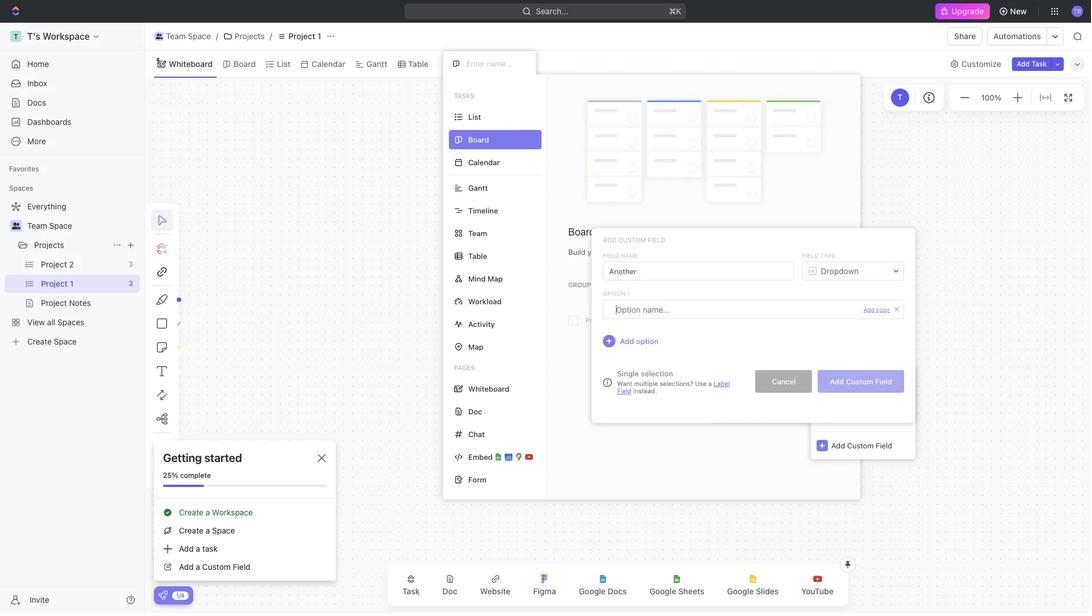 Task type: vqa. For each thing, say whether or not it's contained in the screenshot.
Scope
no



Task type: locate. For each thing, give the bounding box(es) containing it.
1 vertical spatial team space link
[[27, 217, 138, 235]]

google right figma
[[579, 587, 606, 597]]

0 horizontal spatial projects link
[[34, 236, 108, 255]]

1 vertical spatial due
[[734, 384, 748, 393]]

0 horizontal spatial gantt
[[366, 59, 387, 68]]

a for workspace
[[206, 508, 210, 518]]

google left sheets
[[650, 587, 676, 597]]

instead.
[[632, 388, 657, 395]]

list down project 1 link
[[277, 59, 291, 68]]

0 vertical spatial docs
[[27, 98, 46, 107]]

project 1
[[289, 31, 321, 41]]

slides
[[756, 587, 779, 597]]

0 horizontal spatial table
[[408, 59, 429, 68]]

1 vertical spatial whiteboard
[[468, 384, 509, 394]]

mind
[[468, 274, 486, 283]]

2 vertical spatial board
[[806, 317, 826, 326]]

gantt up timeline at the top left of the page
[[468, 183, 488, 192]]

user group image
[[156, 34, 163, 39], [12, 223, 20, 230]]

a left the "task"
[[196, 544, 200, 554]]

field inside label field
[[617, 388, 632, 395]]

timeline
[[468, 206, 498, 215]]

0 horizontal spatial user group image
[[12, 223, 20, 230]]

create up create a space
[[179, 508, 203, 518]]

team inside tree
[[27, 221, 47, 231]]

option
[[603, 290, 626, 297]]

2 horizontal spatial board
[[806, 317, 826, 326]]

1 horizontal spatial user group image
[[156, 34, 163, 39]]

dropdown button
[[803, 262, 904, 281]]

team
[[166, 31, 186, 41], [27, 221, 47, 231], [468, 229, 487, 238]]

add
[[1017, 59, 1030, 68], [603, 236, 617, 244], [864, 307, 875, 313], [789, 317, 804, 326], [620, 337, 634, 346], [830, 377, 844, 386], [832, 441, 845, 450], [179, 544, 194, 554], [179, 563, 194, 572]]

0 vertical spatial doc
[[468, 407, 482, 416]]

0 horizontal spatial list
[[277, 59, 291, 68]]

single selection
[[617, 369, 673, 379]]

1 vertical spatial date
[[751, 384, 767, 393]]

getting
[[163, 452, 202, 465]]

1 vertical spatial user group image
[[12, 223, 20, 230]]

onboarding checklist button image
[[159, 592, 168, 601]]

1 vertical spatial task
[[403, 587, 420, 597]]

0 vertical spatial user group image
[[156, 34, 163, 39]]

0 horizontal spatial space
[[49, 221, 72, 231]]

due right label
[[734, 384, 748, 393]]

/
[[216, 31, 218, 41], [270, 31, 272, 41]]

1 google from the left
[[579, 587, 606, 597]]

0 vertical spatial whiteboard
[[169, 59, 213, 68]]

projects inside the sidebar navigation
[[34, 240, 64, 250]]

add custom field
[[603, 236, 665, 244], [830, 377, 892, 386], [832, 441, 892, 450]]

task left doc button
[[403, 587, 420, 597]]

0 horizontal spatial board
[[234, 59, 256, 68]]

option
[[636, 337, 659, 346]]

2 vertical spatial space
[[212, 526, 235, 536]]

due inside due date button
[[734, 384, 748, 393]]

create up 'add a task'
[[179, 526, 203, 536]]

1 vertical spatial create
[[179, 526, 203, 536]]

1 for option 1
[[627, 290, 630, 297]]

1 horizontal spatial board
[[568, 226, 595, 238]]

0 vertical spatial create
[[179, 508, 203, 518]]

1 vertical spatial list
[[468, 112, 481, 121]]

project 1 link
[[274, 30, 324, 43]]

gantt
[[366, 59, 387, 68], [468, 183, 488, 192]]

share
[[954, 31, 976, 41]]

1 horizontal spatial map
[[488, 274, 503, 283]]

0 vertical spatial gantt
[[366, 59, 387, 68]]

add color
[[864, 307, 890, 313]]

1
[[317, 31, 321, 41], [627, 290, 630, 297]]

0 vertical spatial space
[[188, 31, 211, 41]]

space inside tree
[[49, 221, 72, 231]]

multiple
[[634, 380, 658, 388]]

status
[[734, 311, 757, 321]]

0 horizontal spatial team
[[27, 221, 47, 231]]

0 horizontal spatial date
[[722, 280, 737, 289]]

0 horizontal spatial whiteboard
[[169, 59, 213, 68]]

table
[[408, 59, 429, 68], [468, 251, 487, 261]]

website
[[480, 587, 511, 597]]

1 horizontal spatial space
[[188, 31, 211, 41]]

tree containing team space
[[5, 198, 140, 351]]

tree
[[5, 198, 140, 351]]

a
[[709, 380, 712, 388], [206, 508, 210, 518], [206, 526, 210, 536], [196, 544, 200, 554], [196, 563, 200, 572]]

1 horizontal spatial date
[[751, 384, 767, 393]]

single
[[617, 369, 639, 379]]

due date right label
[[734, 384, 767, 393]]

calendar
[[312, 59, 345, 68], [468, 158, 500, 167]]

custom
[[618, 236, 646, 244], [846, 377, 873, 386], [847, 441, 874, 450], [202, 563, 231, 572]]

whiteboard
[[169, 59, 213, 68], [468, 384, 509, 394]]

0 vertical spatial due date
[[708, 280, 737, 289]]

2 horizontal spatial space
[[212, 526, 235, 536]]

1 vertical spatial gantt
[[468, 183, 488, 192]]

2 create from the top
[[179, 526, 203, 536]]

doc
[[468, 407, 482, 416], [443, 587, 457, 597]]

status button
[[716, 307, 811, 325]]

0 vertical spatial due
[[708, 280, 720, 289]]

label
[[714, 380, 730, 388]]

0 vertical spatial date
[[722, 280, 737, 289]]

1 horizontal spatial gantt
[[468, 183, 488, 192]]

2 vertical spatial add custom field
[[832, 441, 892, 450]]

google for google docs
[[579, 587, 606, 597]]

table right "gantt" link
[[408, 59, 429, 68]]

whiteboard up chat on the bottom left of page
[[468, 384, 509, 394]]

whiteboard left the board link
[[169, 59, 213, 68]]

team space up whiteboard link
[[166, 31, 211, 41]]

1 vertical spatial team space
[[27, 221, 72, 231]]

docs
[[27, 98, 46, 107], [608, 587, 627, 597]]

team down timeline at the top left of the page
[[468, 229, 487, 238]]

space
[[188, 31, 211, 41], [49, 221, 72, 231], [212, 526, 235, 536]]

0 horizontal spatial doc
[[443, 587, 457, 597]]

map down activity
[[468, 342, 484, 352]]

view
[[458, 59, 476, 68]]

1 horizontal spatial docs
[[608, 587, 627, 597]]

1 vertical spatial due date
[[734, 384, 767, 393]]

0 horizontal spatial team space
[[27, 221, 72, 231]]

field
[[648, 236, 665, 244], [603, 252, 619, 259], [802, 252, 819, 259], [875, 377, 892, 386], [617, 388, 632, 395], [876, 441, 892, 450], [233, 563, 250, 572]]

add custom field button
[[811, 432, 916, 460]]

google inside button
[[579, 587, 606, 597]]

0 vertical spatial add custom field
[[603, 236, 665, 244]]

1 right option
[[627, 290, 630, 297]]

0 horizontal spatial projects
[[34, 240, 64, 250]]

add custom field inside dropdown button
[[832, 441, 892, 450]]

create for create a workspace
[[179, 508, 203, 518]]

0 horizontal spatial due
[[708, 280, 720, 289]]

gantt left table link
[[366, 59, 387, 68]]

1 horizontal spatial projects
[[235, 31, 265, 41]]

date left cancel
[[751, 384, 767, 393]]

1 vertical spatial projects
[[34, 240, 64, 250]]

invite
[[30, 595, 49, 605]]

1 horizontal spatial calendar
[[468, 158, 500, 167]]

form
[[468, 475, 487, 485]]

1 vertical spatial board
[[568, 226, 595, 238]]

due
[[708, 280, 720, 289], [734, 384, 748, 393]]

group
[[568, 281, 591, 289]]

2 google from the left
[[650, 587, 676, 597]]

due inside due date dropdown button
[[708, 280, 720, 289]]

upgrade link
[[936, 3, 990, 19]]

0 horizontal spatial 1
[[317, 31, 321, 41]]

1 vertical spatial table
[[468, 251, 487, 261]]

docs link
[[5, 94, 140, 112]]

1 horizontal spatial team space link
[[152, 30, 214, 43]]

board left list link
[[234, 59, 256, 68]]

1 horizontal spatial team space
[[166, 31, 211, 41]]

0 horizontal spatial /
[[216, 31, 218, 41]]

team up whiteboard link
[[166, 31, 186, 41]]

website button
[[471, 568, 520, 604]]

due date up option name... text box
[[708, 280, 737, 289]]

0 vertical spatial task
[[1032, 59, 1047, 68]]

favorites button
[[5, 163, 44, 176]]

google left slides
[[727, 587, 754, 597]]

2 horizontal spatial google
[[727, 587, 754, 597]]

1 vertical spatial space
[[49, 221, 72, 231]]

0 horizontal spatial google
[[579, 587, 606, 597]]

1 horizontal spatial doc
[[468, 407, 482, 416]]

0 vertical spatial team space link
[[152, 30, 214, 43]]

customize button
[[947, 56, 1005, 72]]

google sheets button
[[641, 568, 714, 604]]

Search... text field
[[833, 371, 910, 388]]

calendar up timeline at the top left of the page
[[468, 158, 500, 167]]

team space down the spaces
[[27, 221, 72, 231]]

share button
[[948, 27, 983, 45]]

add custom field button
[[818, 371, 904, 393]]

1 horizontal spatial 1
[[627, 290, 630, 297]]

date
[[722, 280, 737, 289], [751, 384, 767, 393]]

table up mind
[[468, 251, 487, 261]]

a down 'add a task'
[[196, 563, 200, 572]]

1 horizontal spatial google
[[650, 587, 676, 597]]

add custom field inside button
[[830, 377, 892, 386]]

date inside button
[[751, 384, 767, 393]]

25% complete
[[163, 472, 211, 480]]

1 right project
[[317, 31, 321, 41]]

due up option name... text box
[[708, 280, 720, 289]]

team space
[[166, 31, 211, 41], [27, 221, 72, 231]]

docs inside the sidebar navigation
[[27, 98, 46, 107]]

1 vertical spatial map
[[468, 342, 484, 352]]

1 horizontal spatial due
[[734, 384, 748, 393]]

task
[[1032, 59, 1047, 68], [403, 587, 420, 597]]

a up create a space
[[206, 508, 210, 518]]

home link
[[5, 55, 140, 73]]

board up group
[[568, 226, 595, 238]]

1 for project 1
[[317, 31, 321, 41]]

1 vertical spatial add custom field
[[830, 377, 892, 386]]

map right mind
[[488, 274, 503, 283]]

0 vertical spatial table
[[408, 59, 429, 68]]

activity
[[468, 320, 495, 329]]

1 vertical spatial 1
[[627, 290, 630, 297]]

doc up chat on the bottom left of page
[[468, 407, 482, 416]]

1 vertical spatial calendar
[[468, 158, 500, 167]]

add task button
[[1012, 57, 1051, 71]]

user group image inside team space link
[[156, 34, 163, 39]]

task button
[[393, 568, 429, 604]]

1 create from the top
[[179, 508, 203, 518]]

board down dropdown
[[806, 317, 826, 326]]

1 vertical spatial projects link
[[34, 236, 108, 255]]

calendar down project 1
[[312, 59, 345, 68]]

1 horizontal spatial whiteboard
[[468, 384, 509, 394]]

a up the "task"
[[206, 526, 210, 536]]

3 google from the left
[[727, 587, 754, 597]]

figma button
[[524, 568, 565, 604]]

0 horizontal spatial docs
[[27, 98, 46, 107]]

onboarding checklist button element
[[159, 592, 168, 601]]

1 horizontal spatial list
[[468, 112, 481, 121]]

close image
[[318, 455, 326, 463]]

list down view
[[468, 112, 481, 121]]

1 vertical spatial docs
[[608, 587, 627, 597]]

0 vertical spatial 1
[[317, 31, 321, 41]]

i
[[607, 379, 608, 387]]

0 horizontal spatial calendar
[[312, 59, 345, 68]]

2 horizontal spatial team
[[468, 229, 487, 238]]

team space link
[[152, 30, 214, 43], [27, 217, 138, 235]]

1 horizontal spatial /
[[270, 31, 272, 41]]

0 vertical spatial list
[[277, 59, 291, 68]]

task down automations "button"
[[1032, 59, 1047, 68]]

0 vertical spatial map
[[488, 274, 503, 283]]

team down the spaces
[[27, 221, 47, 231]]

0 vertical spatial projects link
[[220, 30, 268, 43]]

option 1
[[603, 290, 630, 297]]

date up option name... text box
[[722, 280, 737, 289]]

upgrade
[[952, 6, 984, 16]]

add task
[[1017, 59, 1047, 68]]

1 horizontal spatial projects link
[[220, 30, 268, 43]]

0 horizontal spatial team space link
[[27, 217, 138, 235]]

due date inside due date button
[[734, 384, 767, 393]]

doc right "task" button
[[443, 587, 457, 597]]

1 vertical spatial doc
[[443, 587, 457, 597]]



Task type: describe. For each thing, give the bounding box(es) containing it.
chat
[[468, 430, 485, 439]]

0 vertical spatial team space
[[166, 31, 211, 41]]

Enter name... text field
[[603, 262, 794, 281]]

project
[[289, 31, 315, 41]]

add option
[[620, 337, 659, 346]]

field type
[[802, 252, 835, 259]]

table link
[[406, 56, 429, 72]]

2 / from the left
[[270, 31, 272, 41]]

type
[[820, 252, 835, 259]]

a for space
[[206, 526, 210, 536]]

selections?
[[660, 380, 693, 388]]

1 / from the left
[[216, 31, 218, 41]]

Option name... text field
[[616, 301, 858, 319]]

task
[[202, 544, 218, 554]]

0 vertical spatial calendar
[[312, 59, 345, 68]]

view button
[[443, 56, 480, 72]]

add inside dropdown button
[[832, 441, 845, 450]]

spaces
[[9, 184, 33, 193]]

mind map
[[468, 274, 503, 283]]

home
[[27, 59, 49, 69]]

inbox
[[27, 78, 47, 88]]

date inside dropdown button
[[722, 280, 737, 289]]

1 horizontal spatial team
[[166, 31, 186, 41]]

started
[[204, 452, 242, 465]]

projects link inside tree
[[34, 236, 108, 255]]

whiteboard link
[[167, 56, 213, 72]]

whiteboard inside whiteboard link
[[169, 59, 213, 68]]

use
[[695, 380, 707, 388]]

color
[[876, 307, 890, 313]]

a for custom
[[196, 563, 200, 572]]

25%
[[163, 472, 178, 480]]

want
[[617, 380, 632, 388]]

1/4
[[176, 593, 185, 599]]

inbox link
[[5, 74, 140, 93]]

add a task
[[179, 544, 218, 554]]

100%
[[982, 93, 1001, 102]]

⌘k
[[669, 6, 682, 16]]

search...
[[536, 6, 569, 16]]

complete
[[180, 472, 211, 480]]

due date inside due date dropdown button
[[708, 280, 737, 289]]

dropdown
[[821, 266, 859, 276]]

workload
[[468, 297, 502, 306]]

label field
[[617, 380, 730, 395]]

automations
[[994, 31, 1041, 41]]

want multiple selections? use a
[[617, 380, 714, 388]]

tree inside the sidebar navigation
[[5, 198, 140, 351]]

due date button
[[716, 380, 811, 398]]

workspace
[[212, 508, 253, 518]]

doc inside button
[[443, 587, 457, 597]]

a right use
[[709, 380, 712, 388]]

0 horizontal spatial map
[[468, 342, 484, 352]]

gantt link
[[364, 56, 387, 72]]

google slides button
[[718, 568, 788, 604]]

custom inside button
[[846, 377, 873, 386]]

0 vertical spatial board
[[234, 59, 256, 68]]

google for google slides
[[727, 587, 754, 597]]

0 horizontal spatial task
[[403, 587, 420, 597]]

add color button
[[864, 307, 890, 313]]

new button
[[994, 2, 1034, 20]]

due date button
[[687, 276, 840, 294]]

docs inside button
[[608, 587, 627, 597]]

customize
[[962, 59, 1001, 68]]

name
[[621, 252, 638, 259]]

figma
[[533, 587, 556, 597]]

create a space
[[179, 526, 235, 536]]

calendar link
[[309, 56, 345, 72]]

selection
[[641, 369, 673, 379]]

field inside add custom field button
[[875, 377, 892, 386]]

google sheets
[[650, 587, 704, 597]]

view button
[[443, 51, 480, 77]]

youtube
[[802, 587, 834, 597]]

create for create a space
[[179, 526, 203, 536]]

google for google sheets
[[650, 587, 676, 597]]

100% button
[[979, 91, 1004, 104]]

user group image inside tree
[[12, 223, 20, 230]]

custom inside dropdown button
[[847, 441, 874, 450]]

a for task
[[196, 544, 200, 554]]

youtube button
[[792, 568, 843, 604]]

dashboards
[[27, 117, 71, 127]]

embed
[[468, 453, 493, 462]]

dashboards link
[[5, 113, 140, 131]]

1 horizontal spatial table
[[468, 251, 487, 261]]

new
[[1010, 6, 1027, 16]]

list link
[[275, 56, 291, 72]]

Enter name... field
[[465, 59, 527, 69]]

sheets
[[678, 587, 704, 597]]

getting started
[[163, 452, 242, 465]]

1 horizontal spatial task
[[1032, 59, 1047, 68]]

by:
[[617, 281, 627, 289]]

create a workspace
[[179, 508, 253, 518]]

sidebar navigation
[[0, 23, 145, 614]]

google docs button
[[570, 568, 636, 604]]

cancel
[[772, 377, 796, 386]]

group board by:
[[568, 281, 627, 289]]

board
[[593, 281, 615, 289]]

add a custom field
[[179, 563, 250, 572]]

favorites
[[9, 165, 39, 173]]

automations button
[[988, 28, 1047, 45]]

google slides
[[727, 587, 779, 597]]

team space inside the sidebar navigation
[[27, 221, 72, 231]]

0 vertical spatial projects
[[235, 31, 265, 41]]

field name
[[603, 252, 638, 259]]

add board
[[789, 317, 826, 326]]

field inside add custom field dropdown button
[[876, 441, 892, 450]]



